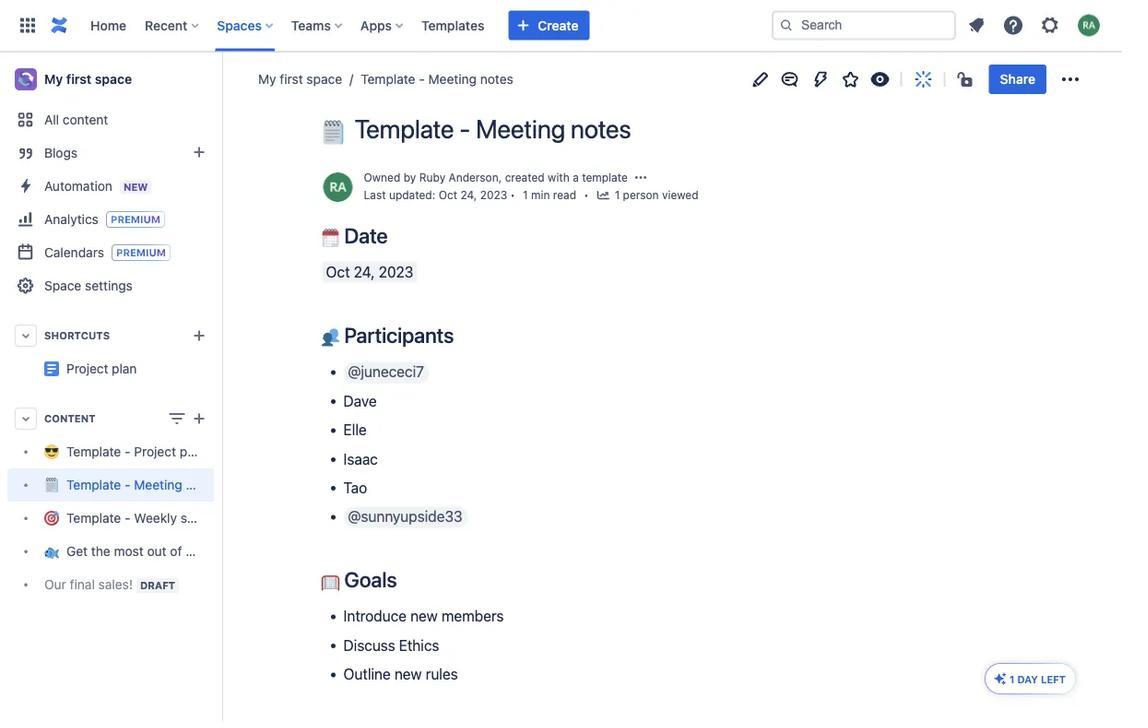 Task type: locate. For each thing, give the bounding box(es) containing it.
tree containing template - project plan
[[7, 435, 284, 601]]

a
[[573, 171, 579, 184]]

template
[[582, 171, 628, 184]]

outline new rules
[[344, 666, 458, 683]]

my first space link down "teams"
[[258, 70, 342, 89]]

0 vertical spatial new
[[411, 608, 438, 625]]

search image
[[779, 18, 794, 33]]

1 horizontal spatial space
[[249, 544, 284, 559]]

:calendar_spiral: image
[[321, 229, 340, 247]]

share button
[[989, 65, 1047, 94]]

1 min read
[[523, 189, 576, 202]]

2 vertical spatial meeting
[[134, 477, 182, 493]]

my first space link up all content link
[[7, 61, 214, 98]]

template inside "template - project plan" link
[[66, 444, 121, 459]]

tree inside space element
[[7, 435, 284, 601]]

calendars
[[44, 244, 104, 260]]

- left weekly
[[125, 511, 131, 526]]

template
[[361, 71, 416, 87], [355, 113, 454, 144], [66, 444, 121, 459], [66, 477, 121, 493], [66, 511, 121, 526]]

tree
[[7, 435, 284, 601]]

1 vertical spatial template - meeting notes
[[355, 113, 631, 144]]

2 vertical spatial notes
[[186, 477, 219, 493]]

1 my first space from the left
[[44, 71, 132, 87]]

project plan for project plan link over the change view image
[[214, 354, 285, 369]]

analytics
[[44, 211, 99, 226]]

most
[[114, 544, 144, 559]]

0 vertical spatial notes
[[480, 71, 514, 87]]

2023 down owned by ruby anderson , created with a template
[[480, 189, 508, 202]]

last
[[364, 189, 386, 202]]

new up ethics
[[411, 608, 438, 625]]

template - meeting notes
[[361, 71, 514, 87], [355, 113, 631, 144], [66, 477, 219, 493]]

plan
[[260, 354, 285, 369], [112, 361, 137, 376], [180, 444, 205, 459]]

1 horizontal spatial copy image
[[452, 324, 474, 346]]

plan for project plan link below shortcuts dropdown button
[[112, 361, 137, 376]]

2023 down copy image
[[379, 263, 414, 281]]

with
[[548, 171, 570, 184]]

1 vertical spatial template - meeting notes link
[[7, 469, 219, 502]]

1 vertical spatial notes
[[571, 113, 631, 144]]

premium image up space settings link
[[112, 244, 171, 261]]

my first space up content
[[44, 71, 132, 87]]

0 horizontal spatial 2023
[[379, 263, 414, 281]]

premium image for analytics
[[106, 211, 165, 228]]

0 horizontal spatial first
[[66, 71, 92, 87]]

first inside space element
[[66, 71, 92, 87]]

confluence image
[[48, 14, 70, 36]]

my up all
[[44, 71, 63, 87]]

get the most out of your team space
[[66, 544, 284, 559]]

1 for 1 day left
[[1010, 673, 1015, 685]]

sales!
[[98, 577, 133, 592]]

template - meeting notes link
[[342, 70, 514, 89], [7, 469, 219, 502]]

1 person viewed button
[[596, 187, 699, 205]]

project plan link
[[7, 352, 285, 386], [66, 361, 137, 376]]

1 horizontal spatial first
[[280, 71, 303, 87]]

status
[[181, 511, 217, 526]]

0 vertical spatial template - meeting notes link
[[342, 70, 514, 89]]

blogs link
[[7, 137, 214, 170]]

0 vertical spatial 24,
[[461, 189, 477, 202]]

first
[[66, 71, 92, 87], [280, 71, 303, 87]]

0 horizontal spatial 24,
[[354, 263, 375, 281]]

templates
[[422, 18, 485, 33]]

0 horizontal spatial project
[[66, 361, 108, 376]]

content button
[[7, 402, 214, 435]]

discuss
[[344, 637, 395, 654]]

:notepad_spiral: image
[[321, 120, 345, 144]]

,
[[499, 171, 502, 184]]

meeting inside space element
[[134, 477, 182, 493]]

your profile and preferences image
[[1078, 14, 1100, 36]]

meeting up weekly
[[134, 477, 182, 493]]

add shortcut image
[[188, 325, 210, 347]]

isaac
[[344, 450, 378, 467]]

confluence image
[[48, 14, 70, 36]]

project plan
[[214, 354, 285, 369], [66, 361, 137, 376]]

copy image for participants
[[452, 324, 474, 346]]

0 horizontal spatial 1
[[523, 189, 528, 202]]

appswitcher icon image
[[17, 14, 39, 36]]

0 vertical spatial copy image
[[452, 324, 474, 346]]

my
[[44, 71, 63, 87], [258, 71, 276, 87]]

meeting up created
[[476, 113, 565, 144]]

project for project plan link over the change view image
[[214, 354, 256, 369]]

0 horizontal spatial plan
[[112, 361, 137, 376]]

1 inside button
[[615, 189, 620, 202]]

1 vertical spatial new
[[395, 666, 422, 683]]

1
[[523, 189, 528, 202], [615, 189, 620, 202], [1010, 673, 1015, 685]]

notes
[[480, 71, 514, 87], [571, 113, 631, 144], [186, 477, 219, 493]]

meeting down templates link on the top left of page
[[428, 71, 477, 87]]

home
[[90, 18, 126, 33]]

:busts_in_silhouette: image
[[321, 328, 340, 347], [321, 328, 340, 347]]

1 down template
[[615, 189, 620, 202]]

1 vertical spatial premium image
[[112, 244, 171, 261]]

template - weekly status report
[[66, 511, 257, 526]]

analytics link
[[7, 203, 214, 236]]

shortcuts
[[44, 330, 110, 342]]

my right collapse sidebar icon
[[258, 71, 276, 87]]

spaces
[[217, 18, 262, 33]]

template - meeting notes link down templates link on the top left of page
[[342, 70, 514, 89]]

content
[[63, 112, 108, 127]]

0 horizontal spatial project plan
[[66, 361, 137, 376]]

- up template - weekly status report link
[[125, 477, 131, 493]]

template down content dropdown button
[[66, 444, 121, 459]]

premium image inside analytics link
[[106, 211, 165, 228]]

2 horizontal spatial notes
[[571, 113, 631, 144]]

:goal: image
[[321, 573, 340, 592], [321, 573, 340, 592]]

space settings
[[44, 278, 133, 293]]

oct down :calendar_spiral: icon
[[326, 263, 350, 281]]

0 horizontal spatial notes
[[186, 477, 219, 493]]

new
[[411, 608, 438, 625], [395, 666, 422, 683]]

1 vertical spatial oct
[[326, 263, 350, 281]]

1 day left
[[1010, 673, 1066, 685]]

2 horizontal spatial plan
[[260, 354, 285, 369]]

0 horizontal spatial my
[[44, 71, 63, 87]]

:notepad_spiral: image
[[321, 120, 345, 144]]

1 left min
[[523, 189, 528, 202]]

copy image
[[452, 324, 474, 346], [395, 568, 417, 591]]

0 vertical spatial oct
[[439, 189, 458, 202]]

template - meeting notes link down template - project plan on the bottom left
[[7, 469, 219, 502]]

24, down anderson
[[461, 189, 477, 202]]

help icon image
[[1003, 14, 1025, 36]]

notes inside space element
[[186, 477, 219, 493]]

with a template button
[[548, 169, 628, 186]]

notification icon image
[[966, 14, 988, 36]]

premium image down the new
[[106, 211, 165, 228]]

1 horizontal spatial 24,
[[461, 189, 477, 202]]

settings
[[85, 278, 133, 293]]

1 horizontal spatial my first space
[[258, 71, 342, 87]]

notes up status
[[186, 477, 219, 493]]

1 horizontal spatial notes
[[480, 71, 514, 87]]

1 day left button
[[986, 664, 1076, 694]]

2 vertical spatial template - meeting notes
[[66, 477, 219, 493]]

template up the by
[[355, 113, 454, 144]]

template - meeting notes up owned by ruby anderson , created with a template
[[355, 113, 631, 144]]

1 horizontal spatial oct
[[439, 189, 458, 202]]

template - weekly status report link
[[7, 502, 257, 535]]

all
[[44, 112, 59, 127]]

1 vertical spatial copy image
[[395, 568, 417, 591]]

0 horizontal spatial copy image
[[395, 568, 417, 591]]

meeting
[[428, 71, 477, 87], [476, 113, 565, 144], [134, 477, 182, 493]]

template - meeting notes inside space element
[[66, 477, 219, 493]]

dave
[[344, 392, 377, 409]]

notes down templates link on the top left of page
[[480, 71, 514, 87]]

2 horizontal spatial 1
[[1010, 673, 1015, 685]]

space up all content link
[[95, 71, 132, 87]]

0 vertical spatial premium image
[[106, 211, 165, 228]]

2023
[[480, 189, 508, 202], [379, 263, 414, 281]]

new for outline
[[395, 666, 422, 683]]

template - project plan
[[66, 444, 205, 459]]

oct 24, 2023 link
[[439, 189, 508, 202]]

1 my from the left
[[44, 71, 63, 87]]

1 vertical spatial meeting
[[476, 113, 565, 144]]

1 right premium icon
[[1010, 673, 1015, 685]]

space right the "team"
[[249, 544, 284, 559]]

get
[[66, 544, 88, 559]]

2 horizontal spatial project
[[214, 354, 256, 369]]

0 vertical spatial 2023
[[480, 189, 508, 202]]

project for project plan link below shortcuts dropdown button
[[66, 361, 108, 376]]

blogs
[[44, 145, 78, 160]]

my first space down "teams"
[[258, 71, 342, 87]]

copy image
[[386, 224, 408, 246]]

1 inside dropdown button
[[1010, 673, 1015, 685]]

ruby anderson image
[[323, 172, 353, 202]]

-
[[419, 71, 425, 87], [459, 113, 471, 144], [125, 444, 131, 459], [125, 477, 131, 493], [125, 511, 131, 526]]

premium image inside calendars link
[[112, 244, 171, 261]]

date
[[340, 223, 388, 248]]

new down ethics
[[395, 666, 422, 683]]

1 horizontal spatial project plan
[[214, 354, 285, 369]]

notes up template
[[571, 113, 631, 144]]

template - meeting notes down template - project plan on the bottom left
[[66, 477, 219, 493]]

collapse sidebar image
[[201, 61, 242, 98]]

banner
[[0, 0, 1123, 52]]

24,
[[461, 189, 477, 202], [354, 263, 375, 281]]

oct down ruby anderson link
[[439, 189, 458, 202]]

first down "teams"
[[280, 71, 303, 87]]

0 horizontal spatial oct
[[326, 263, 350, 281]]

1 for 1 min read
[[523, 189, 528, 202]]

space up :notepad_spiral: image
[[307, 71, 342, 87]]

calendars link
[[7, 236, 214, 269]]

0 horizontal spatial my first space link
[[7, 61, 214, 98]]

1 horizontal spatial template - meeting notes link
[[342, 70, 514, 89]]

oct
[[439, 189, 458, 202], [326, 263, 350, 281]]

my first space inside space element
[[44, 71, 132, 87]]

24, down date
[[354, 263, 375, 281]]

premium image
[[106, 211, 165, 228], [112, 244, 171, 261]]

our
[[44, 577, 66, 592]]

1 horizontal spatial 1
[[615, 189, 620, 202]]

my first space
[[44, 71, 132, 87], [258, 71, 342, 87]]

template up the
[[66, 511, 121, 526]]

automation menu button icon image
[[811, 68, 833, 90]]

first up the all content
[[66, 71, 92, 87]]

2 my from the left
[[258, 71, 276, 87]]

template - meeting notes down templates link on the top left of page
[[361, 71, 514, 87]]

new for introduce
[[411, 608, 438, 625]]

rules
[[426, 666, 458, 683]]

1 first from the left
[[66, 71, 92, 87]]

1 horizontal spatial my
[[258, 71, 276, 87]]

0 horizontal spatial my first space
[[44, 71, 132, 87]]

introduce
[[344, 608, 407, 625]]

2 first from the left
[[280, 71, 303, 87]]

project
[[214, 354, 256, 369], [66, 361, 108, 376], [134, 444, 176, 459]]



Task type: vqa. For each thing, say whether or not it's contained in the screenshot.
Bullet list ⌘⇧8 icon
no



Task type: describe. For each thing, give the bounding box(es) containing it.
new
[[124, 181, 148, 193]]

2 horizontal spatial space
[[307, 71, 342, 87]]

your
[[186, 544, 212, 559]]

Search field
[[772, 11, 957, 40]]

change view image
[[166, 408, 188, 430]]

share
[[1001, 71, 1036, 87]]

0 vertical spatial template - meeting notes
[[361, 71, 514, 87]]

outline
[[344, 666, 391, 683]]

oct 24, 2023
[[326, 263, 414, 281]]

report
[[221, 511, 257, 526]]

1 horizontal spatial 2023
[[480, 189, 508, 202]]

space settings link
[[7, 269, 214, 303]]

template inside template - weekly status report link
[[66, 511, 121, 526]]

global element
[[11, 0, 768, 51]]

copy image for goals
[[395, 568, 417, 591]]

templates link
[[416, 11, 490, 40]]

tao
[[344, 479, 367, 496]]

stop watching image
[[870, 68, 892, 90]]

premium icon image
[[993, 672, 1008, 686]]

apps
[[361, 18, 392, 33]]

home link
[[85, 11, 132, 40]]

- down content dropdown button
[[125, 444, 131, 459]]

0 horizontal spatial template - meeting notes link
[[7, 469, 219, 502]]

settings icon image
[[1040, 14, 1062, 36]]

template - project plan image
[[44, 362, 59, 376]]

space
[[44, 278, 81, 293]]

edit this page image
[[750, 68, 772, 90]]

:calendar_spiral: image
[[321, 229, 340, 247]]

content
[[44, 413, 95, 425]]

participants
[[340, 323, 454, 348]]

apps button
[[355, 11, 411, 40]]

@junececi7
[[348, 363, 424, 380]]

all content
[[44, 112, 108, 127]]

1 horizontal spatial my first space link
[[258, 70, 342, 89]]

of
[[170, 544, 182, 559]]

teams
[[291, 18, 331, 33]]

goals
[[340, 567, 397, 592]]

day
[[1018, 673, 1039, 685]]

quick summary image
[[913, 68, 935, 90]]

final
[[70, 577, 95, 592]]

1 vertical spatial 2023
[[379, 263, 414, 281]]

anderson
[[449, 171, 499, 184]]

premium image for calendars
[[112, 244, 171, 261]]

1 for 1 person viewed
[[615, 189, 620, 202]]

owned
[[364, 171, 401, 184]]

all content link
[[7, 103, 214, 137]]

elle
[[344, 421, 367, 438]]

last updated: oct 24, 2023
[[364, 189, 508, 202]]

the
[[91, 544, 110, 559]]

1 horizontal spatial plan
[[180, 444, 205, 459]]

min
[[531, 189, 550, 202]]

by
[[404, 171, 416, 184]]

- up ruby anderson link
[[459, 113, 471, 144]]

banner containing home
[[0, 0, 1123, 52]]

team
[[215, 544, 245, 559]]

template down "global" element
[[361, 71, 416, 87]]

owned by ruby anderson , created with a template
[[364, 171, 628, 184]]

@sunnyupside33 button
[[344, 507, 468, 528]]

members
[[442, 608, 504, 625]]

create a blog image
[[188, 141, 210, 163]]

recent button
[[139, 11, 206, 40]]

shortcuts button
[[7, 319, 214, 352]]

create
[[538, 18, 579, 33]]

star image
[[840, 68, 862, 90]]

discuss ethics
[[344, 637, 439, 654]]

no restrictions image
[[956, 68, 978, 90]]

project plan for project plan link below shortcuts dropdown button
[[66, 361, 137, 376]]

space element
[[0, 52, 285, 722]]

1 person viewed
[[615, 189, 699, 202]]

my inside space element
[[44, 71, 63, 87]]

1 vertical spatial 24,
[[354, 263, 375, 281]]

- down templates link on the top left of page
[[419, 71, 425, 87]]

viewed
[[662, 189, 699, 202]]

create content image
[[188, 408, 210, 430]]

our final sales! draft
[[44, 577, 175, 592]]

get the most out of your team space link
[[7, 535, 284, 568]]

project plan link up the change view image
[[7, 352, 285, 386]]

recent
[[145, 18, 188, 33]]

@sunnyupside33
[[348, 508, 463, 525]]

create button
[[509, 11, 590, 40]]

read
[[553, 189, 576, 202]]

template down "template - project plan" link
[[66, 477, 121, 493]]

project plan link down shortcuts dropdown button
[[66, 361, 137, 376]]

weekly
[[134, 511, 177, 526]]

updated:
[[389, 189, 436, 202]]

1 horizontal spatial project
[[134, 444, 176, 459]]

ruby anderson link
[[419, 171, 499, 184]]

left
[[1041, 673, 1066, 685]]

0 vertical spatial meeting
[[428, 71, 477, 87]]

@junececi7 button
[[344, 362, 429, 383]]

created
[[505, 171, 545, 184]]

automation
[[44, 178, 112, 193]]

introduce new members
[[344, 608, 504, 625]]

more actions image
[[1060, 68, 1082, 90]]

teams button
[[286, 11, 349, 40]]

person
[[623, 189, 659, 202]]

manage page ownership image
[[634, 170, 648, 185]]

ethics
[[399, 637, 439, 654]]

spaces button
[[212, 11, 280, 40]]

ruby
[[419, 171, 446, 184]]

out
[[147, 544, 167, 559]]

2 my first space from the left
[[258, 71, 342, 87]]

plan for project plan link over the change view image
[[260, 354, 285, 369]]

0 horizontal spatial space
[[95, 71, 132, 87]]



